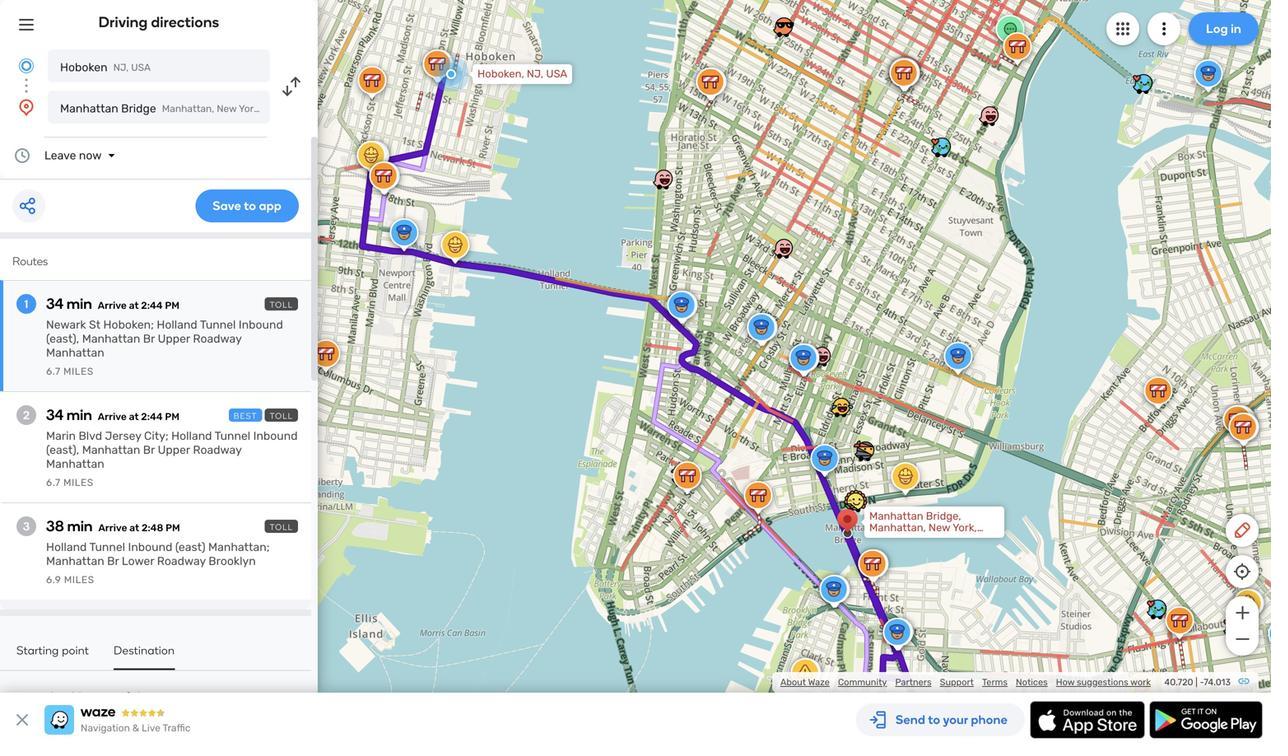 Task type: describe. For each thing, give the bounding box(es) containing it.
arrive for 1
[[98, 300, 127, 311]]

arrive for 3
[[98, 522, 127, 534]]

at for 2
[[129, 411, 139, 423]]

at for 3
[[130, 522, 139, 534]]

manhattan down 'jersey'
[[82, 443, 140, 457]]

74.013
[[1204, 677, 1231, 688]]

manhattan down the st
[[82, 332, 140, 346]]

inbound inside holland tunnel inbound (east) manhattan; manhattan br lower roadway brooklyn 6.9 miles
[[128, 540, 172, 554]]

2:44 for 1
[[141, 300, 163, 311]]

starting point button
[[16, 643, 89, 668]]

new for bridge
[[217, 103, 237, 114]]

br inside holland tunnel inbound (east) manhattan; manhattan br lower roadway brooklyn 6.9 miles
[[107, 554, 119, 568]]

manhattan, for bridge
[[162, 103, 214, 114]]

terms link
[[983, 677, 1008, 688]]

navigation
[[81, 722, 130, 734]]

new for bridge,
[[929, 521, 951, 534]]

notices link
[[1016, 677, 1048, 688]]

manhattan bridge
[[16, 689, 161, 708]]

br inside marin blvd jersey city; holland tunnel inbound (east), manhattan br upper roadway manhattan 6.7 miles
[[143, 443, 155, 457]]

miles inside marin blvd jersey city; holland tunnel inbound (east), manhattan br upper roadway manhattan 6.7 miles
[[63, 477, 94, 488]]

bridge for manhattan bridge manhattan, new york, united states
[[121, 102, 156, 115]]

manhattan;
[[208, 540, 270, 554]]

states for bridge,
[[906, 533, 938, 546]]

6.7 inside newark st hoboken; holland tunnel inbound (east), manhattan br upper roadway manhattan 6.7 miles
[[46, 366, 61, 377]]

manhattan bridge, manhattan, new york, united states
[[870, 510, 977, 546]]

usa for hoboken
[[131, 62, 151, 73]]

driving directions
[[98, 13, 219, 31]]

hoboken
[[60, 61, 108, 74]]

nj, for hoboken,
[[527, 68, 544, 80]]

lower
[[122, 554, 154, 568]]

toll for 34 min
[[270, 300, 293, 310]]

|
[[1196, 677, 1198, 688]]

2 toll from the top
[[270, 411, 293, 421]]

1
[[24, 297, 28, 311]]

point
[[62, 643, 89, 657]]

zoom in image
[[1233, 603, 1253, 623]]

how suggestions work link
[[1057, 677, 1151, 688]]

starting
[[16, 643, 59, 657]]

holland tunnel inbound (east) manhattan; manhattan br lower roadway brooklyn 6.9 miles
[[46, 540, 270, 586]]

upper inside newark st hoboken; holland tunnel inbound (east), manhattan br upper roadway manhattan 6.7 miles
[[158, 332, 190, 346]]

partners link
[[896, 677, 932, 688]]

support link
[[940, 677, 974, 688]]

34 for 1
[[46, 295, 64, 313]]

routes
[[12, 254, 48, 268]]

38
[[46, 517, 64, 535]]

destination button
[[114, 643, 175, 670]]

tunnel inside marin blvd jersey city; holland tunnel inbound (east), manhattan br upper roadway manhattan 6.7 miles
[[215, 429, 251, 443]]

destination
[[114, 643, 175, 657]]

manhattan down "marin"
[[46, 457, 104, 471]]

states for bridge
[[297, 103, 327, 114]]

now
[[79, 149, 102, 162]]

pm for 2
[[165, 411, 180, 423]]

manhattan, for bridge,
[[870, 521, 927, 534]]

leave now
[[44, 149, 102, 162]]

community link
[[838, 677, 887, 688]]

inbound inside marin blvd jersey city; holland tunnel inbound (east), manhattan br upper roadway manhattan 6.7 miles
[[253, 429, 298, 443]]

pm for 3
[[166, 522, 180, 534]]

holland inside newark st hoboken; holland tunnel inbound (east), manhattan br upper roadway manhattan 6.7 miles
[[157, 318, 197, 332]]

blvd
[[79, 429, 102, 443]]

terms
[[983, 677, 1008, 688]]

how
[[1057, 677, 1075, 688]]

2:44 for 2
[[141, 411, 163, 423]]

current location image
[[16, 56, 36, 76]]

(east)
[[175, 540, 206, 554]]

miles inside newark st hoboken; holland tunnel inbound (east), manhattan br upper roadway manhattan 6.7 miles
[[63, 366, 94, 377]]

directions
[[151, 13, 219, 31]]

marin blvd jersey city; holland tunnel inbound (east), manhattan br upper roadway manhattan 6.7 miles
[[46, 429, 298, 488]]

hoboken,
[[478, 68, 524, 80]]

6.7 inside marin blvd jersey city; holland tunnel inbound (east), manhattan br upper roadway manhattan 6.7 miles
[[46, 477, 61, 488]]

(east), inside marin blvd jersey city; holland tunnel inbound (east), manhattan br upper roadway manhattan 6.7 miles
[[46, 443, 79, 457]]

hoboken, nj, usa
[[478, 68, 568, 80]]

tunnel inside holland tunnel inbound (east) manhattan; manhattan br lower roadway brooklyn 6.9 miles
[[89, 540, 125, 554]]

nj, for hoboken
[[113, 62, 129, 73]]

brooklyn
[[209, 554, 256, 568]]

arrive for 2
[[98, 411, 127, 423]]

roadway inside holland tunnel inbound (east) manhattan; manhattan br lower roadway brooklyn 6.9 miles
[[157, 554, 206, 568]]

34 for 2
[[46, 406, 64, 424]]



Task type: locate. For each thing, give the bounding box(es) containing it.
(east), down newark
[[46, 332, 79, 346]]

new
[[217, 103, 237, 114], [929, 521, 951, 534]]

inbound inside newark st hoboken; holland tunnel inbound (east), manhattan br upper roadway manhattan 6.7 miles
[[239, 318, 283, 332]]

suggestions
[[1077, 677, 1129, 688]]

manhattan down newark
[[46, 346, 104, 360]]

holland inside holland tunnel inbound (east) manhattan; manhattan br lower roadway brooklyn 6.9 miles
[[46, 540, 87, 554]]

1 horizontal spatial manhattan,
[[870, 521, 927, 534]]

0 vertical spatial miles
[[63, 366, 94, 377]]

bridge down hoboken nj, usa
[[121, 102, 156, 115]]

x image
[[12, 710, 32, 730]]

2 (east), from the top
[[46, 443, 79, 457]]

states inside manhattan bridge, manhattan, new york, united states
[[906, 533, 938, 546]]

1 horizontal spatial new
[[929, 521, 951, 534]]

location image
[[16, 97, 36, 117]]

1 vertical spatial miles
[[63, 477, 94, 488]]

usa inside hoboken nj, usa
[[131, 62, 151, 73]]

2 vertical spatial pm
[[166, 522, 180, 534]]

bridge,
[[926, 510, 962, 523]]

united for bridge,
[[870, 533, 903, 546]]

clock image
[[12, 146, 32, 166]]

manhattan left bridge,
[[870, 510, 924, 523]]

2 vertical spatial tunnel
[[89, 540, 125, 554]]

about waze community partners support terms notices how suggestions work
[[781, 677, 1151, 688]]

1 vertical spatial tunnel
[[215, 429, 251, 443]]

1 horizontal spatial nj,
[[527, 68, 544, 80]]

1 vertical spatial york,
[[953, 521, 977, 534]]

1 vertical spatial br
[[143, 443, 155, 457]]

at for 1
[[129, 300, 139, 311]]

2 vertical spatial br
[[107, 554, 119, 568]]

navigation & live traffic
[[81, 722, 191, 734]]

support
[[940, 677, 974, 688]]

toll
[[270, 300, 293, 310], [270, 411, 293, 421], [270, 522, 293, 532]]

40.720
[[1165, 677, 1194, 688]]

manhattan, inside manhattan bridge, manhattan, new york, united states
[[870, 521, 927, 534]]

miles inside holland tunnel inbound (east) manhattan; manhattan br lower roadway brooklyn 6.9 miles
[[64, 574, 94, 586]]

2 vertical spatial miles
[[64, 574, 94, 586]]

pm
[[165, 300, 180, 311], [165, 411, 180, 423], [166, 522, 180, 534]]

2:44
[[141, 300, 163, 311], [141, 411, 163, 423]]

br left lower
[[107, 554, 119, 568]]

0 vertical spatial 6.7
[[46, 366, 61, 377]]

0 horizontal spatial states
[[297, 103, 327, 114]]

pm up newark st hoboken; holland tunnel inbound (east), manhattan br upper roadway manhattan 6.7 miles
[[165, 300, 180, 311]]

0 horizontal spatial york,
[[239, 103, 261, 114]]

0 vertical spatial tunnel
[[200, 318, 236, 332]]

driving
[[98, 13, 148, 31]]

34 min arrive at 2:44 pm for 1
[[46, 295, 180, 313]]

united inside manhattan bridge manhattan, new york, united states
[[264, 103, 294, 114]]

bridge up navigation & live traffic
[[108, 689, 161, 708]]

min for 2
[[67, 406, 92, 424]]

at up 'jersey'
[[129, 411, 139, 423]]

community
[[838, 677, 887, 688]]

1 vertical spatial pm
[[165, 411, 180, 423]]

1 2:44 from the top
[[141, 300, 163, 311]]

traffic
[[163, 722, 191, 734]]

live
[[142, 722, 161, 734]]

nj, inside hoboken nj, usa
[[113, 62, 129, 73]]

1 (east), from the top
[[46, 332, 79, 346]]

pencil image
[[1233, 521, 1253, 540]]

0 vertical spatial roadway
[[193, 332, 242, 346]]

2:44 up hoboken;
[[141, 300, 163, 311]]

holland inside marin blvd jersey city; holland tunnel inbound (east), manhattan br upper roadway manhattan 6.7 miles
[[171, 429, 212, 443]]

2:44 up city;
[[141, 411, 163, 423]]

upper inside marin blvd jersey city; holland tunnel inbound (east), manhattan br upper roadway manhattan 6.7 miles
[[158, 443, 190, 457]]

1 vertical spatial holland
[[171, 429, 212, 443]]

2 34 from the top
[[46, 406, 64, 424]]

york,
[[239, 103, 261, 114], [953, 521, 977, 534]]

1 vertical spatial min
[[67, 406, 92, 424]]

holland down 38
[[46, 540, 87, 554]]

0 horizontal spatial new
[[217, 103, 237, 114]]

br
[[143, 332, 155, 346], [143, 443, 155, 457], [107, 554, 119, 568]]

miles
[[63, 366, 94, 377], [63, 477, 94, 488], [64, 574, 94, 586]]

6.7
[[46, 366, 61, 377], [46, 477, 61, 488]]

2
[[23, 408, 30, 422]]

usa down driving
[[131, 62, 151, 73]]

0 vertical spatial 34 min arrive at 2:44 pm
[[46, 295, 180, 313]]

0 vertical spatial york,
[[239, 103, 261, 114]]

2 vertical spatial holland
[[46, 540, 87, 554]]

states
[[297, 103, 327, 114], [906, 533, 938, 546]]

1 vertical spatial arrive
[[98, 411, 127, 423]]

st
[[89, 318, 101, 332]]

1 upper from the top
[[158, 332, 190, 346]]

work
[[1131, 677, 1151, 688]]

1 vertical spatial inbound
[[253, 429, 298, 443]]

2 vertical spatial inbound
[[128, 540, 172, 554]]

toll for 38 min
[[270, 522, 293, 532]]

&
[[132, 722, 139, 734]]

roadway inside newark st hoboken; holland tunnel inbound (east), manhattan br upper roadway manhattan 6.7 miles
[[193, 332, 242, 346]]

manhattan inside manhattan bridge, manhattan, new york, united states
[[870, 510, 924, 523]]

0 vertical spatial manhattan,
[[162, 103, 214, 114]]

usa
[[131, 62, 151, 73], [546, 68, 568, 80]]

0 vertical spatial br
[[143, 332, 155, 346]]

united
[[264, 103, 294, 114], [870, 533, 903, 546]]

1 vertical spatial roadway
[[193, 443, 242, 457]]

min right 38
[[67, 517, 93, 535]]

tunnel inside newark st hoboken; holland tunnel inbound (east), manhattan br upper roadway manhattan 6.7 miles
[[200, 318, 236, 332]]

york, for bridge
[[239, 103, 261, 114]]

2:48
[[142, 522, 163, 534]]

manhattan down starting point button
[[16, 689, 104, 708]]

holland right city;
[[171, 429, 212, 443]]

1 vertical spatial 34
[[46, 406, 64, 424]]

(east),
[[46, 332, 79, 346], [46, 443, 79, 457]]

34 min arrive at 2:44 pm up 'jersey'
[[46, 406, 180, 424]]

38 min arrive at 2:48 pm
[[46, 517, 180, 535]]

1 vertical spatial states
[[906, 533, 938, 546]]

bridge
[[121, 102, 156, 115], [108, 689, 161, 708]]

zoom out image
[[1233, 629, 1253, 649]]

34 min arrive at 2:44 pm for 2
[[46, 406, 180, 424]]

3 toll from the top
[[270, 522, 293, 532]]

roadway down best
[[193, 443, 242, 457]]

marin
[[46, 429, 76, 443]]

34
[[46, 295, 64, 313], [46, 406, 64, 424]]

bridge for manhattan bridge
[[108, 689, 161, 708]]

2 2:44 from the top
[[141, 411, 163, 423]]

1 vertical spatial bridge
[[108, 689, 161, 708]]

34 min arrive at 2:44 pm
[[46, 295, 180, 313], [46, 406, 180, 424]]

min up newark
[[67, 295, 92, 313]]

min for 3
[[67, 517, 93, 535]]

34 min arrive at 2:44 pm up hoboken;
[[46, 295, 180, 313]]

manhattan up 6.9
[[46, 554, 104, 568]]

united for bridge
[[264, 103, 294, 114]]

0 vertical spatial toll
[[270, 300, 293, 310]]

0 vertical spatial upper
[[158, 332, 190, 346]]

1 34 from the top
[[46, 295, 64, 313]]

1 34 min arrive at 2:44 pm from the top
[[46, 295, 180, 313]]

united inside manhattan bridge, manhattan, new york, united states
[[870, 533, 903, 546]]

(east), down "marin"
[[46, 443, 79, 457]]

arrive up 'jersey'
[[98, 411, 127, 423]]

holland
[[157, 318, 197, 332], [171, 429, 212, 443], [46, 540, 87, 554]]

br down hoboken;
[[143, 332, 155, 346]]

about
[[781, 677, 806, 688]]

0 horizontal spatial manhattan,
[[162, 103, 214, 114]]

at up hoboken;
[[129, 300, 139, 311]]

0 horizontal spatial united
[[264, 103, 294, 114]]

roadway down (east)
[[157, 554, 206, 568]]

2 vertical spatial arrive
[[98, 522, 127, 534]]

manhattan down hoboken
[[60, 102, 118, 115]]

arrive up hoboken;
[[98, 300, 127, 311]]

waze
[[809, 677, 830, 688]]

br inside newark st hoboken; holland tunnel inbound (east), manhattan br upper roadway manhattan 6.7 miles
[[143, 332, 155, 346]]

about waze link
[[781, 677, 830, 688]]

roadway inside marin blvd jersey city; holland tunnel inbound (east), manhattan br upper roadway manhattan 6.7 miles
[[193, 443, 242, 457]]

34 up newark
[[46, 295, 64, 313]]

2 34 min arrive at 2:44 pm from the top
[[46, 406, 180, 424]]

pm inside 38 min arrive at 2:48 pm
[[166, 522, 180, 534]]

york, inside manhattan bridge, manhattan, new york, united states
[[953, 521, 977, 534]]

manhattan bridge manhattan, new york, united states
[[60, 102, 327, 115]]

roadway
[[193, 332, 242, 346], [193, 443, 242, 457], [157, 554, 206, 568]]

0 vertical spatial (east),
[[46, 332, 79, 346]]

notices
[[1016, 677, 1048, 688]]

2 vertical spatial min
[[67, 517, 93, 535]]

1 6.7 from the top
[[46, 366, 61, 377]]

0 vertical spatial arrive
[[98, 300, 127, 311]]

0 vertical spatial states
[[297, 103, 327, 114]]

manhattan,
[[162, 103, 214, 114], [870, 521, 927, 534]]

1 vertical spatial 34 min arrive at 2:44 pm
[[46, 406, 180, 424]]

arrive inside 38 min arrive at 2:48 pm
[[98, 522, 127, 534]]

0 vertical spatial 2:44
[[141, 300, 163, 311]]

6.9
[[46, 574, 61, 586]]

br down city;
[[143, 443, 155, 457]]

0 vertical spatial united
[[264, 103, 294, 114]]

link image
[[1238, 675, 1251, 688]]

jersey
[[105, 429, 141, 443]]

usa for hoboken,
[[546, 68, 568, 80]]

states inside manhattan bridge manhattan, new york, united states
[[297, 103, 327, 114]]

manhattan inside holland tunnel inbound (east) manhattan; manhattan br lower roadway brooklyn 6.9 miles
[[46, 554, 104, 568]]

1 horizontal spatial states
[[906, 533, 938, 546]]

at left 2:48
[[130, 522, 139, 534]]

1 vertical spatial manhattan,
[[870, 521, 927, 534]]

6.7 up 38
[[46, 477, 61, 488]]

new inside manhattan bridge manhattan, new york, united states
[[217, 103, 237, 114]]

1 vertical spatial united
[[870, 533, 903, 546]]

best
[[234, 411, 257, 421]]

at
[[129, 300, 139, 311], [129, 411, 139, 423], [130, 522, 139, 534]]

1 vertical spatial new
[[929, 521, 951, 534]]

1 vertical spatial (east),
[[46, 443, 79, 457]]

nj,
[[113, 62, 129, 73], [527, 68, 544, 80]]

nj, right the hoboken,
[[527, 68, 544, 80]]

0 vertical spatial pm
[[165, 300, 180, 311]]

0 horizontal spatial usa
[[131, 62, 151, 73]]

1 vertical spatial 2:44
[[141, 411, 163, 423]]

holland right hoboken;
[[157, 318, 197, 332]]

inbound
[[239, 318, 283, 332], [253, 429, 298, 443], [128, 540, 172, 554]]

upper
[[158, 332, 190, 346], [158, 443, 190, 457]]

nj, right hoboken
[[113, 62, 129, 73]]

york, for bridge,
[[953, 521, 977, 534]]

min for 1
[[67, 295, 92, 313]]

arrive
[[98, 300, 127, 311], [98, 411, 127, 423], [98, 522, 127, 534]]

1 vertical spatial toll
[[270, 411, 293, 421]]

0 vertical spatial bridge
[[121, 102, 156, 115]]

0 vertical spatial 34
[[46, 295, 64, 313]]

partners
[[896, 677, 932, 688]]

0 vertical spatial min
[[67, 295, 92, 313]]

new inside manhattan bridge, manhattan, new york, united states
[[929, 521, 951, 534]]

1 horizontal spatial united
[[870, 533, 903, 546]]

newark st hoboken; holland tunnel inbound (east), manhattan br upper roadway manhattan 6.7 miles
[[46, 318, 283, 377]]

(east), inside newark st hoboken; holland tunnel inbound (east), manhattan br upper roadway manhattan 6.7 miles
[[46, 332, 79, 346]]

2 vertical spatial at
[[130, 522, 139, 534]]

2 vertical spatial toll
[[270, 522, 293, 532]]

miles down blvd
[[63, 477, 94, 488]]

tunnel
[[200, 318, 236, 332], [215, 429, 251, 443], [89, 540, 125, 554]]

1 horizontal spatial york,
[[953, 521, 977, 534]]

hoboken;
[[103, 318, 154, 332]]

miles right 6.9
[[64, 574, 94, 586]]

miles down newark
[[63, 366, 94, 377]]

1 horizontal spatial usa
[[546, 68, 568, 80]]

0 horizontal spatial nj,
[[113, 62, 129, 73]]

min
[[67, 295, 92, 313], [67, 406, 92, 424], [67, 517, 93, 535]]

pm right 2:48
[[166, 522, 180, 534]]

manhattan
[[60, 102, 118, 115], [82, 332, 140, 346], [46, 346, 104, 360], [82, 443, 140, 457], [46, 457, 104, 471], [870, 510, 924, 523], [46, 554, 104, 568], [16, 689, 104, 708]]

1 vertical spatial 6.7
[[46, 477, 61, 488]]

-
[[1200, 677, 1204, 688]]

york, inside manhattan bridge manhattan, new york, united states
[[239, 103, 261, 114]]

hoboken nj, usa
[[60, 61, 151, 74]]

starting point
[[16, 643, 89, 657]]

6.7 down newark
[[46, 366, 61, 377]]

1 toll from the top
[[270, 300, 293, 310]]

roadway up best
[[193, 332, 242, 346]]

2 6.7 from the top
[[46, 477, 61, 488]]

2 vertical spatial roadway
[[157, 554, 206, 568]]

34 up "marin"
[[46, 406, 64, 424]]

0 vertical spatial inbound
[[239, 318, 283, 332]]

newark
[[46, 318, 86, 332]]

at inside 38 min arrive at 2:48 pm
[[130, 522, 139, 534]]

city;
[[144, 429, 169, 443]]

min up blvd
[[67, 406, 92, 424]]

0 vertical spatial new
[[217, 103, 237, 114]]

2 upper from the top
[[158, 443, 190, 457]]

leave
[[44, 149, 76, 162]]

pm for 1
[[165, 300, 180, 311]]

1 vertical spatial upper
[[158, 443, 190, 457]]

0 vertical spatial at
[[129, 300, 139, 311]]

manhattan, inside manhattan bridge manhattan, new york, united states
[[162, 103, 214, 114]]

3
[[23, 519, 30, 533]]

0 vertical spatial holland
[[157, 318, 197, 332]]

usa right the hoboken,
[[546, 68, 568, 80]]

1 vertical spatial at
[[129, 411, 139, 423]]

pm up city;
[[165, 411, 180, 423]]

40.720 | -74.013
[[1165, 677, 1231, 688]]

arrive left 2:48
[[98, 522, 127, 534]]



Task type: vqa. For each thing, say whether or not it's contained in the screenshot.
manhattan bridge, manhattan, new york, united states
yes



